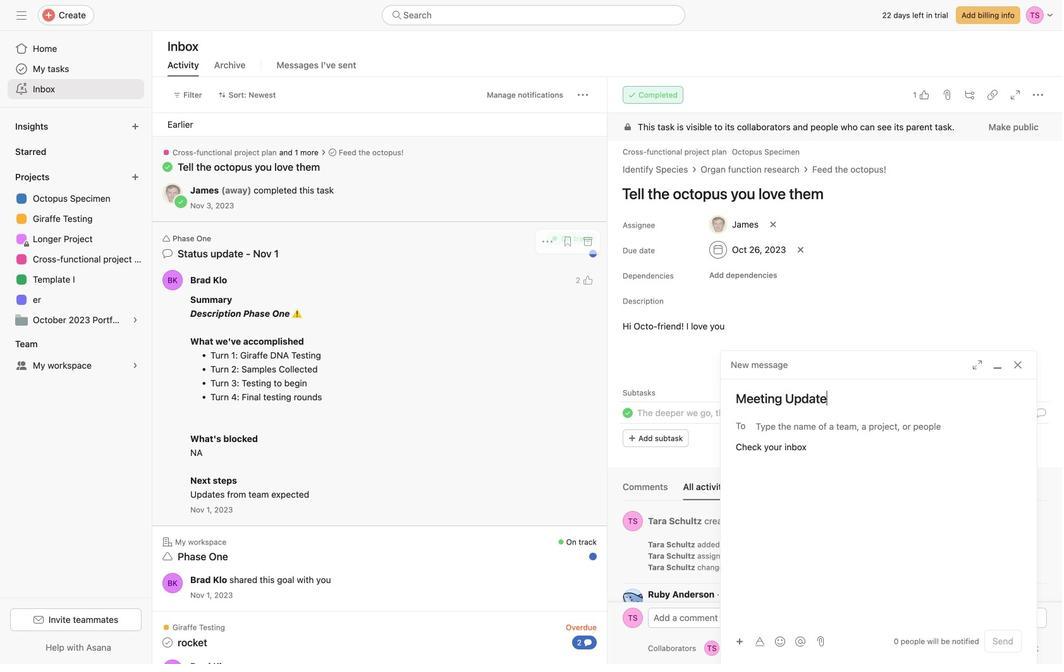 Task type: locate. For each thing, give the bounding box(es) containing it.
list item
[[608, 402, 1063, 424]]

add or remove collaborators image left insert an object image
[[705, 641, 720, 656]]

tab list inside tell the octopus you love them dialog
[[623, 480, 1047, 501]]

dialog
[[721, 351, 1037, 664]]

0 comments. click to go to subtask details and comments image
[[1037, 408, 1047, 418]]

tab list
[[623, 480, 1047, 501]]

tell the octopus you love them dialog
[[608, 77, 1063, 664]]

global element
[[0, 31, 152, 107]]

leftcount image
[[584, 639, 592, 646]]

2 delete story image from the top
[[1039, 552, 1046, 559]]

Completed checkbox
[[620, 405, 636, 421]]

main content
[[608, 113, 1063, 662]]

add or remove collaborators image left emoji icon
[[763, 644, 770, 652]]

completed image
[[620, 405, 636, 421]]

teams element
[[0, 333, 152, 378]]

archive notification image
[[583, 237, 593, 247]]

0 horizontal spatial add or remove collaborators image
[[705, 641, 720, 656]]

toolbar
[[731, 632, 812, 650]]

⚠️ image
[[292, 309, 302, 319]]

1 vertical spatial delete story image
[[1039, 552, 1046, 559]]

delete story image
[[1039, 540, 1046, 548], [1039, 552, 1046, 559]]

0 vertical spatial delete story image
[[1039, 540, 1046, 548]]

remove assignee image
[[770, 221, 777, 228]]

2 likes. click to like this task image
[[583, 275, 593, 285]]

attachments: add a file to this task, tell the octopus you love them image
[[942, 90, 952, 100]]

add or remove collaborators image
[[705, 641, 720, 656], [763, 644, 770, 652]]

1 horizontal spatial add or remove collaborators image
[[763, 644, 770, 652]]

list box
[[382, 5, 686, 25]]

emoji image
[[775, 637, 786, 647]]

see details, october 2023 portfolio image
[[132, 316, 139, 324]]

open user profile image
[[163, 270, 183, 290], [623, 511, 643, 531], [623, 589, 643, 609], [623, 608, 643, 628]]



Task type: vqa. For each thing, say whether or not it's contained in the screenshot.
TWO MINUTES
no



Task type: describe. For each thing, give the bounding box(es) containing it.
projects element
[[0, 166, 152, 333]]

hide sidebar image
[[16, 10, 27, 20]]

minimize image
[[993, 360, 1003, 370]]

formatting image
[[755, 637, 765, 647]]

1 like. click to like this task image
[[920, 90, 930, 100]]

Task Name text field
[[614, 179, 1047, 208]]

more actions image
[[578, 90, 588, 100]]

sort: newest image
[[219, 91, 226, 99]]

Type the name of a team, a project, or people text field
[[756, 419, 1015, 434]]

full screen image
[[1011, 90, 1021, 100]]

at mention image
[[796, 637, 806, 647]]

Task Name text field
[[638, 406, 806, 420]]

expand popout to full screen image
[[973, 360, 983, 370]]

Add subject text field
[[721, 390, 1037, 407]]

copy task link image
[[988, 90, 998, 100]]

1 delete story image from the top
[[1039, 540, 1046, 548]]

delete story image
[[1039, 563, 1046, 570]]

status update icon image
[[163, 249, 173, 259]]

new project or portfolio image
[[132, 173, 139, 181]]

show options image
[[1035, 590, 1042, 598]]

see details, my workspace image
[[132, 362, 139, 369]]

close image
[[1013, 360, 1023, 370]]

clear due date image
[[797, 246, 805, 254]]

new insights image
[[132, 123, 139, 130]]

add or remove collaborators image
[[740, 641, 755, 656]]

insert an object image
[[736, 638, 744, 645]]

open user profile image
[[163, 573, 183, 593]]

add to bookmarks image
[[563, 237, 573, 247]]

more actions for this task image
[[1033, 90, 1044, 100]]

add subtask image
[[965, 90, 975, 100]]



